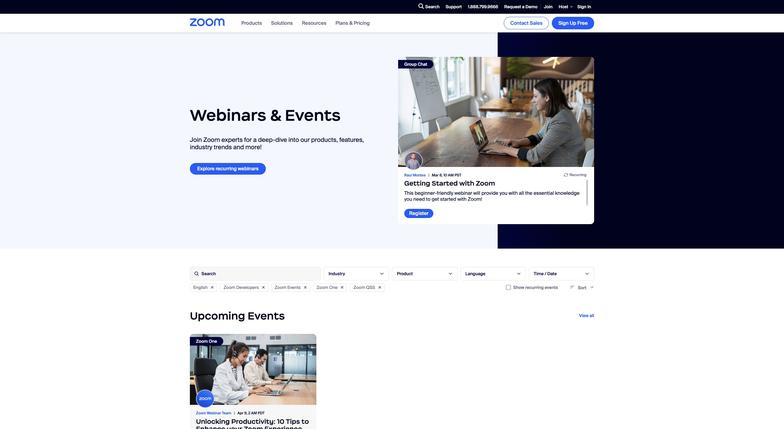 Task type: vqa. For each thing, say whether or not it's contained in the screenshot.
the Unlocking
yes



Task type: locate. For each thing, give the bounding box(es) containing it.
zoom!
[[468, 196, 482, 203]]

to left get
[[426, 196, 431, 203]]

0 horizontal spatial join
[[190, 136, 202, 144]]

1 horizontal spatial &
[[349, 20, 353, 26]]

0 vertical spatial all
[[519, 190, 524, 197]]

1 vertical spatial &
[[270, 105, 281, 125]]

zoom inside the getting started with zoom this beginner-friendly webinar will provide you with all the essential knowledge you need to get started with zoom!
[[476, 180, 495, 188]]

zoom inside unlocking productivity: 10 tips to enhance your zoom experience
[[244, 426, 263, 430]]

1 horizontal spatial 10
[[444, 173, 447, 178]]

0 vertical spatial &
[[349, 20, 353, 26]]

register link
[[404, 209, 434, 218]]

0 vertical spatial to
[[426, 196, 431, 203]]

all
[[519, 190, 524, 197], [590, 314, 594, 319]]

knowledge
[[555, 190, 580, 197]]

0 horizontal spatial 10
[[277, 418, 285, 426]]

for
[[244, 136, 252, 144]]

unlocking
[[196, 418, 230, 426]]

experts
[[221, 136, 243, 144]]

webinar
[[207, 412, 221, 416]]

sign inside sign up free link
[[559, 20, 569, 26]]

sign for sign up free
[[559, 20, 569, 26]]

product
[[397, 271, 413, 277]]

0 horizontal spatial sign
[[559, 20, 569, 26]]

sign left 'in'
[[578, 4, 587, 9]]

1 vertical spatial a
[[253, 136, 257, 144]]

1 vertical spatial join
[[190, 136, 202, 144]]

2 vertical spatial events
[[248, 310, 285, 323]]

2
[[248, 412, 250, 416]]

events for zoom events
[[288, 285, 301, 291]]

search image
[[418, 4, 424, 9], [418, 4, 424, 9]]

show recurring events
[[514, 285, 558, 291]]

join inside join link
[[544, 4, 553, 9]]

10 inside unlocking productivity: 10 tips to enhance your zoom experience
[[277, 418, 285, 426]]

our
[[301, 136, 310, 144]]

None search field
[[396, 2, 417, 12]]

zoom qss
[[354, 285, 375, 291]]

1 vertical spatial zoom one
[[196, 339, 217, 345]]

1 vertical spatial one
[[209, 339, 217, 345]]

this
[[404, 190, 414, 197]]

one down upcoming
[[209, 339, 217, 345]]

free
[[578, 20, 588, 26]]

all right view
[[590, 314, 594, 319]]

view
[[579, 314, 589, 319]]

zoom one down industry
[[317, 285, 338, 291]]

0 vertical spatial a
[[522, 4, 525, 9]]

0 vertical spatial 10
[[444, 173, 447, 178]]

0 horizontal spatial to
[[302, 418, 309, 426]]

0 horizontal spatial recurring
[[216, 166, 237, 172]]

pdt
[[258, 412, 265, 416]]

1 horizontal spatial one
[[329, 285, 338, 291]]

to inside the getting started with zoom this beginner-friendly webinar will provide you with all the essential knowledge you need to get started with zoom!
[[426, 196, 431, 203]]

a left the demo
[[522, 4, 525, 9]]

getting
[[404, 180, 430, 188]]

&
[[349, 20, 353, 26], [270, 105, 281, 125]]

0 horizontal spatial one
[[209, 339, 217, 345]]

group
[[404, 62, 417, 67]]

0 horizontal spatial you
[[404, 196, 412, 203]]

& for webinars
[[270, 105, 281, 125]]

1 vertical spatial recurring
[[526, 285, 544, 291]]

join
[[544, 4, 553, 9], [190, 136, 202, 144]]

zoom
[[203, 136, 220, 144], [476, 180, 495, 188], [224, 285, 235, 291], [275, 285, 287, 291], [317, 285, 328, 291], [354, 285, 365, 291], [196, 339, 208, 345], [196, 412, 206, 416], [244, 426, 263, 430]]

10 right 8,
[[444, 173, 447, 178]]

join left host
[[544, 4, 553, 9]]

1.888.799.9666
[[468, 4, 498, 9]]

to inside unlocking productivity: 10 tips to enhance your zoom experience
[[302, 418, 309, 426]]

sign for sign in
[[578, 4, 587, 9]]

1 vertical spatial events
[[288, 285, 301, 291]]

contact sales link
[[504, 17, 549, 29]]

apr 9, 2 am pdt
[[238, 412, 265, 416]]

group chat link
[[398, 57, 594, 167]]

9,
[[244, 412, 247, 416]]

explore recurring webinars
[[197, 166, 259, 172]]

date
[[548, 271, 557, 277]]

zoom one down upcoming
[[196, 339, 217, 345]]

recurring
[[216, 166, 237, 172], [526, 285, 544, 291]]

1 horizontal spatial am
[[448, 173, 454, 178]]

friendly
[[437, 190, 453, 197]]

0 horizontal spatial a
[[253, 136, 257, 144]]

with left zoom!
[[458, 196, 467, 203]]

0 vertical spatial am
[[448, 173, 454, 178]]

products,
[[311, 136, 338, 144]]

0 horizontal spatial am
[[251, 412, 257, 416]]

you right provide
[[500, 190, 508, 197]]

zoom logo image
[[190, 18, 225, 26]]

1 vertical spatial to
[[302, 418, 309, 426]]

1 horizontal spatial to
[[426, 196, 431, 203]]

1 vertical spatial all
[[590, 314, 594, 319]]

time / date
[[534, 271, 557, 277]]

0 vertical spatial events
[[285, 105, 341, 125]]

more!
[[246, 144, 262, 152]]

request
[[505, 4, 521, 9]]

zoom call 16 image
[[398, 57, 594, 167]]

one down industry
[[329, 285, 338, 291]]

up
[[570, 20, 577, 26]]

am left the pst
[[448, 173, 454, 178]]

productivity:
[[231, 418, 276, 426]]

join for join zoom experts for a deep-dive into our products, features, industry trends and more!
[[190, 136, 202, 144]]

sign inside the sign in link
[[578, 4, 587, 9]]

1 vertical spatial 10
[[277, 418, 285, 426]]

10
[[444, 173, 447, 178], [277, 418, 285, 426]]

0 vertical spatial recurring
[[216, 166, 237, 172]]

zoom webinar team image
[[197, 391, 214, 408]]

am right 2
[[251, 412, 257, 416]]

sign left up
[[559, 20, 569, 26]]

0 vertical spatial one
[[329, 285, 338, 291]]

pst
[[455, 173, 462, 178]]

with left the
[[509, 190, 518, 197]]

support link
[[443, 0, 465, 14]]

events
[[545, 285, 558, 291]]

join for join
[[544, 4, 553, 9]]

a
[[522, 4, 525, 9], [253, 136, 257, 144]]

join zoom experts for a deep-dive into our products, features, industry trends and more!
[[190, 136, 364, 152]]

resources button
[[302, 20, 327, 26]]

1 horizontal spatial join
[[544, 4, 553, 9]]

developers
[[236, 285, 259, 291]]

zoom inside join zoom experts for a deep-dive into our products, features, industry trends and more!
[[203, 136, 220, 144]]

recurring right explore
[[216, 166, 237, 172]]

sign up free
[[559, 20, 588, 26]]

all inside the getting started with zoom this beginner-friendly webinar will provide you with all the essential knowledge you need to get started with zoom!
[[519, 190, 524, 197]]

team
[[222, 412, 231, 416]]

raul montes
[[404, 173, 426, 178]]

0 horizontal spatial &
[[270, 105, 281, 125]]

webinars
[[190, 105, 266, 125]]

0 vertical spatial zoom one
[[317, 285, 338, 291]]

industry
[[190, 144, 212, 152]]

1 horizontal spatial recurring
[[526, 285, 544, 291]]

zoom one inside 'link'
[[196, 339, 217, 345]]

am for pst
[[448, 173, 454, 178]]

join left trends
[[190, 136, 202, 144]]

tips
[[286, 418, 300, 426]]

resources
[[302, 20, 327, 26]]

10 for am
[[444, 173, 447, 178]]

join inside join zoom experts for a deep-dive into our products, features, industry trends and more!
[[190, 136, 202, 144]]

all left the
[[519, 190, 524, 197]]

view all
[[579, 314, 594, 319]]

one inside 'link'
[[209, 339, 217, 345]]

features,
[[340, 136, 364, 144]]

1 vertical spatial sign
[[559, 20, 569, 26]]

1 vertical spatial am
[[251, 412, 257, 416]]

1 horizontal spatial sign
[[578, 4, 587, 9]]

& right plans
[[349, 20, 353, 26]]

0 vertical spatial join
[[544, 4, 553, 9]]

to
[[426, 196, 431, 203], [302, 418, 309, 426]]

events
[[285, 105, 341, 125], [288, 285, 301, 291], [248, 310, 285, 323]]

1 horizontal spatial all
[[590, 314, 594, 319]]

montes
[[413, 173, 426, 178]]

sign
[[578, 4, 587, 9], [559, 20, 569, 26]]

a right for
[[253, 136, 257, 144]]

show
[[514, 285, 525, 291]]

0 horizontal spatial all
[[519, 190, 524, 197]]

raul montes image
[[405, 153, 422, 170]]

recurring down time
[[526, 285, 544, 291]]

provide
[[482, 190, 499, 197]]

10 left "tips"
[[277, 418, 285, 426]]

& up dive
[[270, 105, 281, 125]]

you left need
[[404, 196, 412, 203]]

0 horizontal spatial zoom one
[[196, 339, 217, 345]]

mar 8, 10 am pst
[[432, 173, 462, 178]]

0 vertical spatial sign
[[578, 4, 587, 9]]

to right "tips"
[[302, 418, 309, 426]]

will
[[474, 190, 481, 197]]

one
[[329, 285, 338, 291], [209, 339, 217, 345]]

events for upcoming events
[[248, 310, 285, 323]]

/
[[545, 271, 547, 277]]



Task type: describe. For each thing, give the bounding box(es) containing it.
your
[[227, 426, 242, 430]]

search
[[425, 4, 440, 9]]

recurring
[[570, 173, 587, 178]]

raul montes link
[[404, 173, 432, 178]]

into
[[289, 136, 299, 144]]

time
[[534, 271, 544, 277]]

explore
[[197, 166, 215, 172]]

zoom webinar team
[[196, 412, 231, 416]]

plans & pricing link
[[336, 20, 370, 26]]

language
[[466, 271, 486, 277]]

register
[[409, 211, 429, 217]]

with up webinar
[[459, 180, 475, 188]]

request a demo link
[[501, 0, 541, 14]]

plans & pricing
[[336, 20, 370, 26]]

industry
[[329, 271, 345, 277]]

1 horizontal spatial a
[[522, 4, 525, 9]]

group chat
[[404, 62, 427, 67]]

zoom webinar team link
[[196, 412, 238, 416]]

8,
[[440, 173, 443, 178]]

solutions
[[271, 20, 293, 26]]

contact
[[511, 20, 529, 26]]

sign in link
[[575, 0, 594, 14]]

upcoming events
[[190, 310, 285, 323]]

started
[[432, 180, 458, 188]]

sort
[[578, 285, 587, 291]]

1 horizontal spatial zoom one
[[317, 285, 338, 291]]

mar
[[432, 173, 439, 178]]

beginner-
[[415, 190, 437, 197]]

view all link
[[579, 314, 594, 319]]

& for plans
[[349, 20, 353, 26]]

need
[[414, 196, 425, 203]]

in
[[588, 4, 591, 9]]

trends
[[214, 144, 232, 152]]

1 horizontal spatial you
[[500, 190, 508, 197]]

plans
[[336, 20, 348, 26]]

join link
[[541, 0, 556, 14]]

chat
[[418, 62, 427, 67]]

recurring for explore
[[216, 166, 237, 172]]

upcoming
[[190, 310, 245, 323]]

products button
[[241, 20, 262, 26]]

raul
[[404, 173, 412, 178]]

sales
[[530, 20, 543, 26]]

Search field
[[190, 267, 321, 281]]

dive
[[276, 136, 287, 144]]

solutions button
[[271, 20, 293, 26]]

host button
[[556, 0, 575, 14]]

zoom developers
[[224, 285, 259, 291]]

started
[[440, 196, 456, 203]]

sign up free link
[[552, 17, 594, 29]]

english
[[193, 285, 208, 291]]

the
[[525, 190, 533, 197]]

sign in
[[578, 4, 591, 9]]

products
[[241, 20, 262, 26]]

apr
[[238, 412, 244, 416]]

explore recurring webinars link
[[190, 163, 266, 175]]

a inside join zoom experts for a deep-dive into our products, features, industry trends and more!
[[253, 136, 257, 144]]

request a demo
[[505, 4, 538, 9]]

recurring for show
[[526, 285, 544, 291]]

enhance
[[196, 426, 225, 430]]

zoom inside 'link'
[[196, 339, 208, 345]]

young asian operator woman agent with headsets working customer service in a call center image
[[190, 335, 317, 406]]

am for pdt
[[251, 412, 257, 416]]

zoom events
[[275, 285, 301, 291]]

contact sales
[[511, 20, 543, 26]]

get
[[432, 196, 439, 203]]

webinar
[[455, 190, 472, 197]]

host
[[559, 4, 568, 9]]

10 for tips
[[277, 418, 285, 426]]

zoom one link
[[190, 335, 317, 406]]

webinars & events
[[190, 105, 341, 125]]

unlocking productivity: 10 tips to enhance your zoom experience
[[196, 418, 309, 430]]

and
[[233, 144, 244, 152]]

experience
[[265, 426, 302, 430]]

deep-
[[258, 136, 276, 144]]

demo
[[526, 4, 538, 9]]



